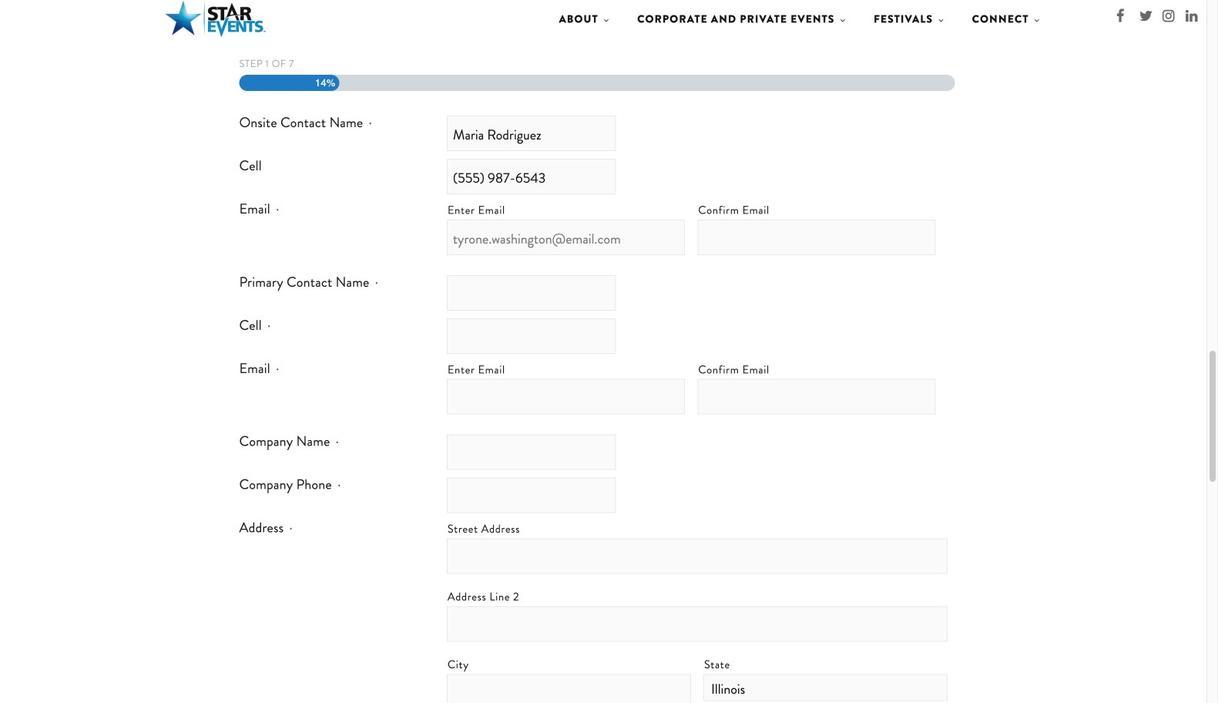 Task type: vqa. For each thing, say whether or not it's contained in the screenshot.
button
no



Task type: locate. For each thing, give the bounding box(es) containing it.
None text field
[[447, 318, 616, 354], [447, 435, 616, 470], [447, 539, 948, 574], [447, 606, 948, 642], [447, 318, 616, 354], [447, 435, 616, 470], [447, 539, 948, 574], [447, 606, 948, 642]]

starevents image
[[164, 0, 268, 39]]

None text field
[[447, 116, 616, 151], [447, 159, 616, 194], [447, 220, 685, 255], [698, 220, 936, 255], [447, 275, 616, 311], [447, 379, 685, 415], [698, 379, 936, 415], [447, 478, 616, 513], [447, 674, 692, 703], [447, 116, 616, 151], [447, 159, 616, 194], [447, 220, 685, 255], [698, 220, 936, 255], [447, 275, 616, 311], [447, 379, 685, 415], [698, 379, 936, 415], [447, 478, 616, 513], [447, 674, 692, 703]]



